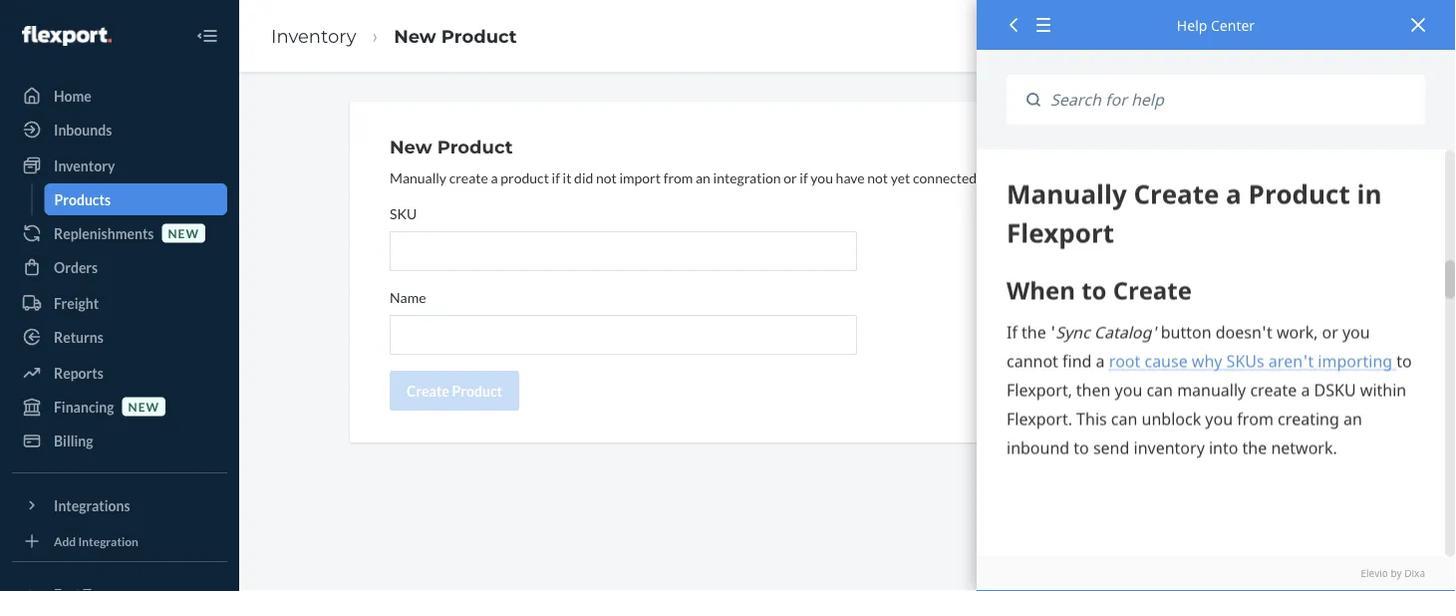Task type: vqa. For each thing, say whether or not it's contained in the screenshot.
Give Feedback button
no



Task type: locate. For each thing, give the bounding box(es) containing it.
0 vertical spatial new
[[168, 226, 199, 240]]

new
[[394, 25, 436, 47], [390, 136, 432, 158]]

reports link
[[12, 357, 227, 389]]

did
[[574, 169, 593, 186]]

create product button
[[390, 371, 519, 411]]

breadcrumbs navigation
[[255, 7, 533, 65]]

returns
[[54, 328, 104, 345]]

if
[[552, 169, 560, 186], [800, 169, 808, 186]]

0 horizontal spatial new
[[128, 399, 160, 414]]

2 vertical spatial product
[[452, 382, 502, 399]]

1 horizontal spatial new
[[168, 226, 199, 240]]

0 horizontal spatial not
[[596, 169, 617, 186]]

learn more button
[[1071, 167, 1142, 187]]

None text field
[[390, 231, 857, 271], [390, 315, 857, 355], [390, 231, 857, 271], [390, 315, 857, 355]]

0 vertical spatial new
[[394, 25, 436, 47]]

1 horizontal spatial not
[[868, 169, 888, 186]]

a
[[491, 169, 498, 186]]

0 vertical spatial inventory link
[[271, 25, 356, 47]]

add integration link
[[12, 529, 227, 553]]

0 vertical spatial product
[[441, 25, 517, 47]]

new down reports link
[[128, 399, 160, 414]]

1 if from the left
[[552, 169, 560, 186]]

1 vertical spatial new
[[128, 399, 160, 414]]

billing
[[54, 432, 93, 449]]

0 horizontal spatial if
[[552, 169, 560, 186]]

new product
[[394, 25, 517, 47], [390, 136, 513, 158]]

0 horizontal spatial inventory link
[[12, 150, 227, 181]]

product
[[441, 25, 517, 47], [437, 136, 513, 158], [452, 382, 502, 399]]

inventory link
[[271, 25, 356, 47], [12, 150, 227, 181]]

an
[[696, 169, 711, 186], [980, 169, 995, 186]]

freight link
[[12, 287, 227, 319]]

1 horizontal spatial an
[[980, 169, 995, 186]]

1 horizontal spatial if
[[800, 169, 808, 186]]

yet
[[891, 169, 911, 186]]

new for replenishments
[[168, 226, 199, 240]]

or
[[784, 169, 797, 186]]

orders
[[54, 259, 98, 276]]

not
[[596, 169, 617, 186], [868, 169, 888, 186]]

integration
[[713, 169, 781, 186]]

not left yet
[[868, 169, 888, 186]]

2 an from the left
[[980, 169, 995, 186]]

0 vertical spatial inventory
[[271, 25, 356, 47]]

an right connected
[[980, 169, 995, 186]]

integration
[[78, 534, 138, 548]]

1 vertical spatial new product
[[390, 136, 513, 158]]

new down products link
[[168, 226, 199, 240]]

not right did
[[596, 169, 617, 186]]

0 horizontal spatial an
[[696, 169, 711, 186]]

by
[[1391, 567, 1402, 580]]

elevio
[[1361, 567, 1389, 580]]

from
[[664, 169, 693, 186]]

close navigation image
[[195, 24, 219, 48]]

inventory
[[271, 25, 356, 47], [54, 157, 115, 174]]

flexport logo image
[[22, 26, 111, 46]]

integration.
[[997, 169, 1068, 186]]

1 vertical spatial inventory link
[[12, 150, 227, 181]]

new
[[168, 226, 199, 240], [128, 399, 160, 414]]

import
[[620, 169, 661, 186]]

it
[[563, 169, 572, 186]]

if left it
[[552, 169, 560, 186]]

replenishments
[[54, 225, 154, 242]]

financing
[[54, 398, 114, 415]]

create
[[407, 382, 449, 399]]

integrations
[[54, 497, 130, 514]]

product inside 'button'
[[452, 382, 502, 399]]

an right from
[[696, 169, 711, 186]]

1 vertical spatial new
[[390, 136, 432, 158]]

if right or
[[800, 169, 808, 186]]

elevio by dixa
[[1361, 567, 1426, 580]]

new inside breadcrumbs navigation
[[394, 25, 436, 47]]

1 horizontal spatial inventory
[[271, 25, 356, 47]]

0 vertical spatial new product
[[394, 25, 517, 47]]

1 vertical spatial inventory
[[54, 157, 115, 174]]

new for financing
[[128, 399, 160, 414]]



Task type: describe. For each thing, give the bounding box(es) containing it.
product inside breadcrumbs navigation
[[441, 25, 517, 47]]

integrations button
[[12, 489, 227, 521]]

name
[[390, 289, 426, 306]]

1 vertical spatial product
[[437, 136, 513, 158]]

freight
[[54, 295, 99, 312]]

1 an from the left
[[696, 169, 711, 186]]

learn
[[1071, 169, 1106, 186]]

1 not from the left
[[596, 169, 617, 186]]

dixa
[[1405, 567, 1426, 580]]

help
[[1177, 15, 1208, 34]]

help center
[[1177, 15, 1255, 34]]

add
[[54, 534, 76, 548]]

elevio by dixa link
[[1007, 567, 1426, 581]]

new product inside breadcrumbs navigation
[[394, 25, 517, 47]]

have
[[836, 169, 865, 186]]

home
[[54, 87, 92, 104]]

returns link
[[12, 321, 227, 353]]

center
[[1211, 15, 1255, 34]]

new product link
[[394, 25, 517, 47]]

create product
[[407, 382, 502, 399]]

billing link
[[12, 425, 227, 457]]

connected
[[913, 169, 977, 186]]

.
[[1142, 169, 1145, 186]]

0 horizontal spatial inventory
[[54, 157, 115, 174]]

2 if from the left
[[800, 169, 808, 186]]

you
[[811, 169, 833, 186]]

more
[[1109, 169, 1142, 186]]

2 not from the left
[[868, 169, 888, 186]]

manually
[[390, 169, 447, 186]]

inbounds link
[[12, 114, 227, 146]]

reports
[[54, 364, 103, 381]]

create
[[449, 169, 488, 186]]

inbounds
[[54, 121, 112, 138]]

Search search field
[[1041, 75, 1426, 125]]

products link
[[44, 183, 227, 215]]

1 horizontal spatial inventory link
[[271, 25, 356, 47]]

orders link
[[12, 251, 227, 283]]

manually create a product if it did not import from an integration or if you have not yet connected an integration. learn more .
[[390, 169, 1145, 186]]

product
[[501, 169, 549, 186]]

home link
[[12, 80, 227, 112]]

add integration
[[54, 534, 138, 548]]

sku
[[390, 205, 417, 222]]

products
[[54, 191, 111, 208]]

inventory inside breadcrumbs navigation
[[271, 25, 356, 47]]



